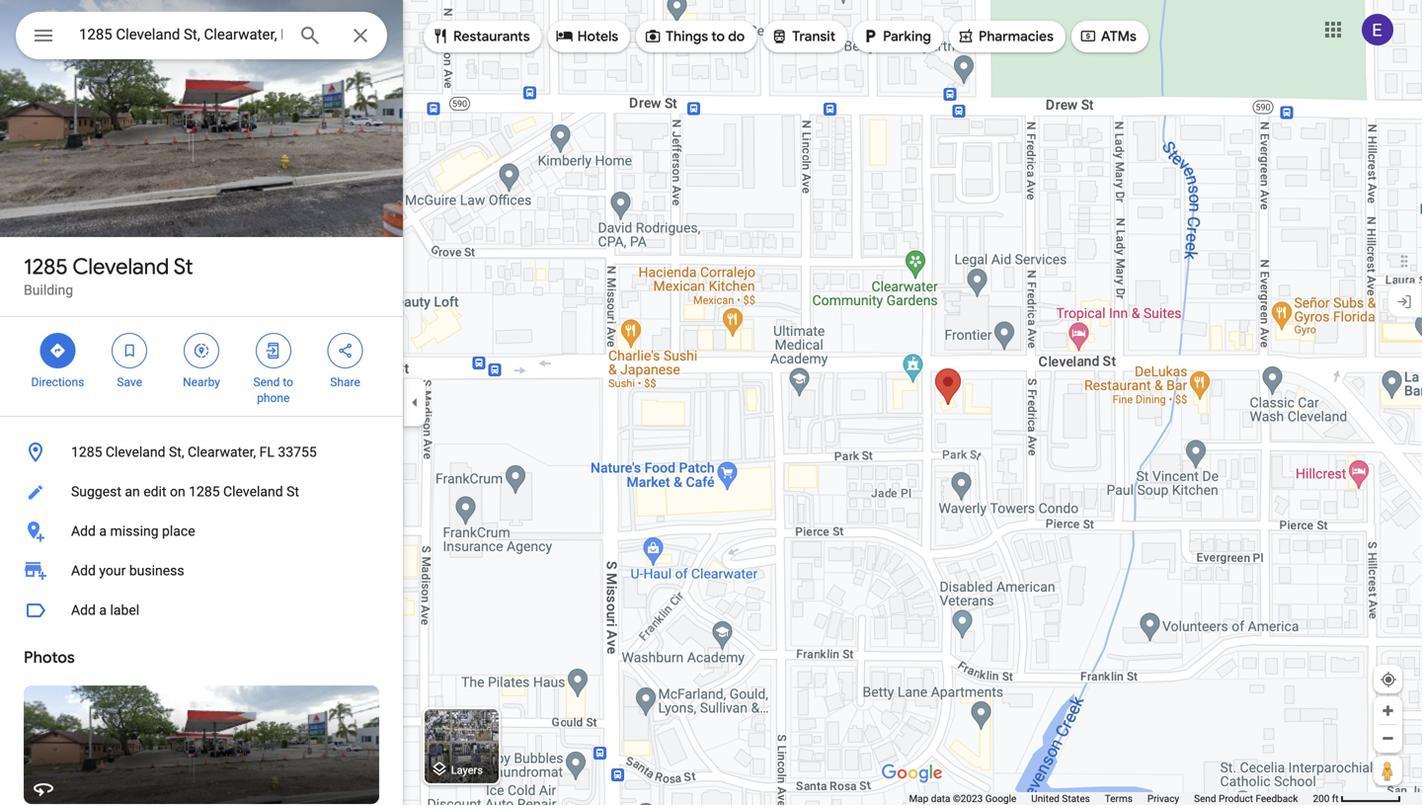 Task type: vqa. For each thing, say whether or not it's contained in the screenshot.


Task type: locate. For each thing, give the bounding box(es) containing it.
1285 right on
[[189, 484, 220, 500]]

0 vertical spatial to
[[712, 28, 725, 45]]

1285 cleveland st building
[[24, 253, 193, 298]]

united states button
[[1032, 792, 1091, 805]]

200
[[1314, 793, 1330, 805]]


[[265, 340, 282, 362]]

suggest an edit on 1285 cleveland st
[[71, 484, 299, 500]]

send inside button
[[1195, 793, 1217, 805]]

directions
[[31, 375, 84, 389]]

layers
[[451, 764, 483, 777]]

label
[[110, 602, 139, 619]]

to
[[712, 28, 725, 45], [283, 375, 294, 389]]

to up phone
[[283, 375, 294, 389]]

add inside "add a label" 'button'
[[71, 602, 96, 619]]

a left label
[[99, 602, 107, 619]]

send up phone
[[254, 375, 280, 389]]

0 horizontal spatial st
[[174, 253, 193, 281]]


[[1080, 25, 1098, 47]]

fl
[[260, 444, 275, 460]]

1285 up suggest at the left bottom of page
[[71, 444, 102, 460]]

1 vertical spatial send
[[1195, 793, 1217, 805]]

terms button
[[1106, 792, 1133, 805]]

None field
[[79, 23, 283, 46]]

add inside add your business link
[[71, 563, 96, 579]]

1 vertical spatial cleveland
[[106, 444, 166, 460]]

send
[[254, 375, 280, 389], [1195, 793, 1217, 805]]

privacy
[[1148, 793, 1180, 805]]

0 vertical spatial send
[[254, 375, 280, 389]]

st up 
[[174, 253, 193, 281]]

add
[[71, 523, 96, 540], [71, 563, 96, 579], [71, 602, 96, 619]]

add left your
[[71, 563, 96, 579]]

a inside button
[[99, 523, 107, 540]]

st inside "1285 cleveland st building"
[[174, 253, 193, 281]]

zoom in image
[[1381, 704, 1396, 718]]

2 vertical spatial add
[[71, 602, 96, 619]]

send to phone
[[254, 375, 294, 405]]

google maps element
[[0, 0, 1423, 805]]

cleveland down "fl"
[[223, 484, 283, 500]]

0 vertical spatial 1285
[[24, 253, 68, 281]]

map
[[910, 793, 929, 805]]

send left product
[[1195, 793, 1217, 805]]

 things to do
[[644, 25, 745, 47]]

0 horizontal spatial 1285
[[24, 253, 68, 281]]

st
[[174, 253, 193, 281], [287, 484, 299, 500]]

0 vertical spatial a
[[99, 523, 107, 540]]

1 horizontal spatial send
[[1195, 793, 1217, 805]]

collapse side panel image
[[404, 392, 426, 414]]

footer containing map data ©2023 google
[[910, 792, 1314, 805]]

st down 33755
[[287, 484, 299, 500]]

st,
[[169, 444, 184, 460]]

0 horizontal spatial send
[[254, 375, 280, 389]]

add left label
[[71, 602, 96, 619]]

united states
[[1032, 793, 1091, 805]]

send inside send to phone
[[254, 375, 280, 389]]

add a missing place button
[[0, 512, 403, 551]]

3 add from the top
[[71, 602, 96, 619]]

cleveland up building
[[72, 253, 169, 281]]

footer
[[910, 792, 1314, 805]]

0 vertical spatial st
[[174, 253, 193, 281]]


[[432, 25, 450, 47]]

1285 inside "1285 cleveland st building"
[[24, 253, 68, 281]]

cleveland inside "1285 cleveland st building"
[[72, 253, 169, 281]]

2 horizontal spatial 1285
[[189, 484, 220, 500]]

2 add from the top
[[71, 563, 96, 579]]

on
[[170, 484, 185, 500]]

1 a from the top
[[99, 523, 107, 540]]


[[957, 25, 975, 47]]

nearby
[[183, 375, 220, 389]]

2 a from the top
[[99, 602, 107, 619]]

things
[[666, 28, 709, 45]]

add down suggest at the left bottom of page
[[71, 523, 96, 540]]

feedback
[[1256, 793, 1299, 805]]

clearwater,
[[188, 444, 256, 460]]

1 vertical spatial st
[[287, 484, 299, 500]]

cleveland
[[72, 253, 169, 281], [106, 444, 166, 460], [223, 484, 283, 500]]

1 horizontal spatial st
[[287, 484, 299, 500]]

google account: eesa khan  
(eesa.khan@adept.ai) image
[[1363, 14, 1394, 46]]

2 vertical spatial cleveland
[[223, 484, 283, 500]]

map data ©2023 google
[[910, 793, 1017, 805]]

a
[[99, 523, 107, 540], [99, 602, 107, 619]]

to inside send to phone
[[283, 375, 294, 389]]

place
[[162, 523, 195, 540]]

privacy button
[[1148, 792, 1180, 805]]

cleveland up an
[[106, 444, 166, 460]]

1 vertical spatial to
[[283, 375, 294, 389]]

 search field
[[16, 12, 387, 63]]

hotels
[[578, 28, 619, 45]]

data
[[932, 793, 951, 805]]

1285 up building
[[24, 253, 68, 281]]


[[556, 25, 574, 47]]

st inside button
[[287, 484, 299, 500]]

2 vertical spatial 1285
[[189, 484, 220, 500]]

to left "do"
[[712, 28, 725, 45]]

1285
[[24, 253, 68, 281], [71, 444, 102, 460], [189, 484, 220, 500]]

0 horizontal spatial to
[[283, 375, 294, 389]]

send product feedback button
[[1195, 792, 1299, 805]]

a inside 'button'
[[99, 602, 107, 619]]

1 add from the top
[[71, 523, 96, 540]]

1 horizontal spatial to
[[712, 28, 725, 45]]

to inside  things to do
[[712, 28, 725, 45]]

states
[[1063, 793, 1091, 805]]

1 vertical spatial 1285
[[71, 444, 102, 460]]

footer inside google maps 'element'
[[910, 792, 1314, 805]]

cleveland for st,
[[106, 444, 166, 460]]

do
[[728, 28, 745, 45]]

0 vertical spatial add
[[71, 523, 96, 540]]

1 horizontal spatial 1285
[[71, 444, 102, 460]]


[[49, 340, 67, 362]]

send product feedback
[[1195, 793, 1299, 805]]

a left missing
[[99, 523, 107, 540]]

save
[[117, 375, 142, 389]]

missing
[[110, 523, 159, 540]]

1 vertical spatial add
[[71, 563, 96, 579]]

1 vertical spatial a
[[99, 602, 107, 619]]

add inside add a missing place button
[[71, 523, 96, 540]]

0 vertical spatial cleveland
[[72, 253, 169, 281]]



Task type: describe. For each thing, give the bounding box(es) containing it.
add your business link
[[0, 551, 403, 591]]

add your business
[[71, 563, 184, 579]]

1285 cleveland st, clearwater, fl 33755
[[71, 444, 317, 460]]

©2023
[[954, 793, 983, 805]]

 atms
[[1080, 25, 1137, 47]]

add a label button
[[0, 591, 403, 630]]

suggest
[[71, 484, 121, 500]]

google
[[986, 793, 1017, 805]]

add a label
[[71, 602, 139, 619]]

add for add your business
[[71, 563, 96, 579]]

atms
[[1102, 28, 1137, 45]]


[[121, 340, 139, 362]]

add for add a label
[[71, 602, 96, 619]]

 transit
[[771, 25, 836, 47]]

200 ft button
[[1314, 793, 1402, 805]]

actions for 1285 cleveland st region
[[0, 317, 403, 416]]

a for label
[[99, 602, 107, 619]]

send for send product feedback
[[1195, 793, 1217, 805]]

terms
[[1106, 793, 1133, 805]]

transit
[[793, 28, 836, 45]]

send for send to phone
[[254, 375, 280, 389]]

restaurants
[[454, 28, 530, 45]]

 button
[[16, 12, 71, 63]]

united
[[1032, 793, 1060, 805]]

business
[[129, 563, 184, 579]]

 restaurants
[[432, 25, 530, 47]]

pharmacies
[[979, 28, 1054, 45]]

1285 Cleveland St, Clearwater, FL 33755 field
[[16, 12, 387, 59]]

edit
[[143, 484, 167, 500]]

suggest an edit on 1285 cleveland st button
[[0, 472, 403, 512]]

 pharmacies
[[957, 25, 1054, 47]]

show your location image
[[1380, 671, 1398, 689]]

none field inside 1285 cleveland st, clearwater, fl 33755 field
[[79, 23, 283, 46]]

a for missing
[[99, 523, 107, 540]]

1285 cleveland st main content
[[0, 0, 403, 805]]

zoom out image
[[1381, 731, 1396, 746]]


[[32, 21, 55, 50]]

building
[[24, 282, 73, 298]]

add for add a missing place
[[71, 523, 96, 540]]


[[337, 340, 354, 362]]

product
[[1219, 793, 1254, 805]]

1285 cleveland st, clearwater, fl 33755 button
[[0, 433, 403, 472]]

 hotels
[[556, 25, 619, 47]]

33755
[[278, 444, 317, 460]]

200 ft
[[1314, 793, 1339, 805]]

add a missing place
[[71, 523, 195, 540]]


[[193, 340, 210, 362]]


[[771, 25, 789, 47]]

 parking
[[862, 25, 932, 47]]

parking
[[883, 28, 932, 45]]

share
[[330, 375, 361, 389]]

ft
[[1333, 793, 1339, 805]]


[[862, 25, 880, 47]]

1285 for st
[[24, 253, 68, 281]]

1285 for st,
[[71, 444, 102, 460]]

an
[[125, 484, 140, 500]]

photos
[[24, 648, 75, 668]]

phone
[[257, 391, 290, 405]]

cleveland for st
[[72, 253, 169, 281]]

your
[[99, 563, 126, 579]]


[[644, 25, 662, 47]]

show street view coverage image
[[1374, 756, 1403, 786]]



